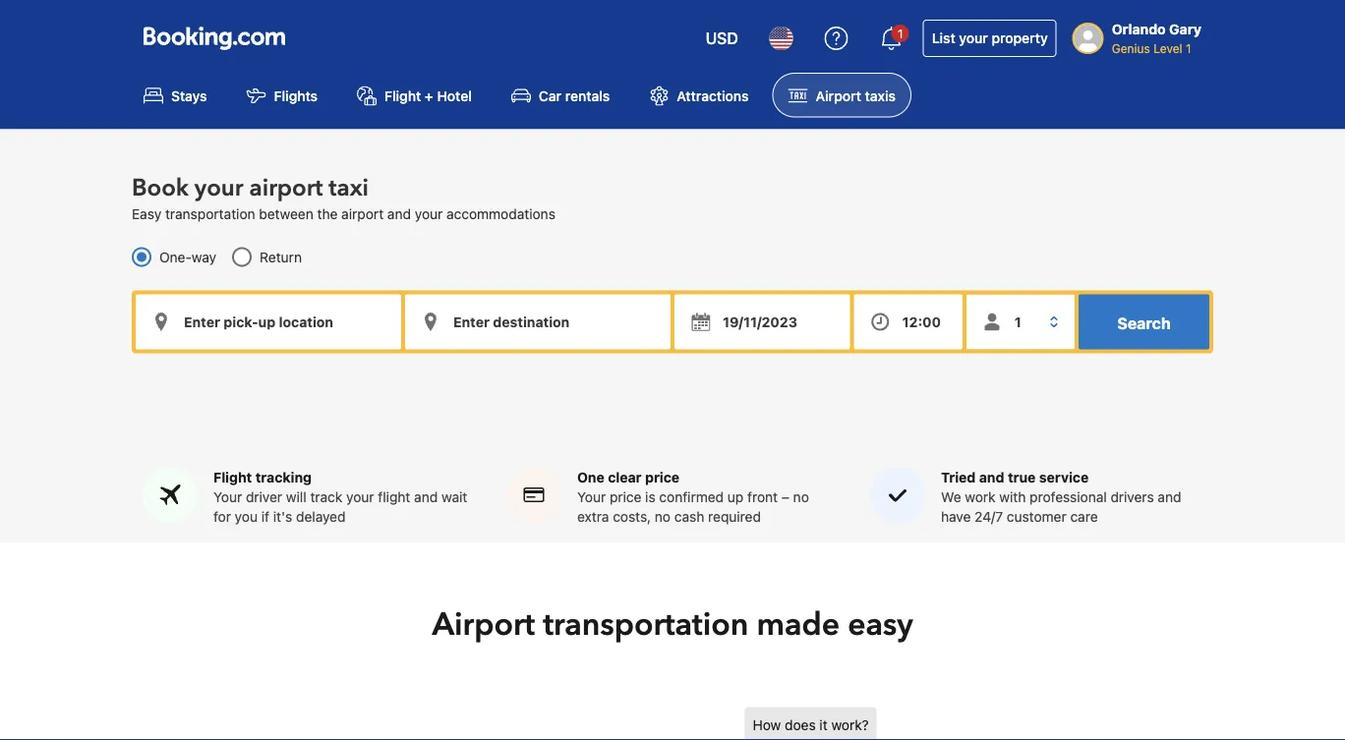 Task type: describe. For each thing, give the bounding box(es) containing it.
airport taxis link
[[772, 73, 911, 117]]

airport for airport taxis
[[816, 87, 861, 104]]

0 vertical spatial airport
[[249, 172, 323, 204]]

up
[[728, 489, 744, 505]]

we
[[941, 489, 961, 505]]

does
[[785, 717, 816, 733]]

19/11/2023
[[723, 313, 797, 330]]

1 horizontal spatial airport
[[341, 205, 384, 222]]

property
[[992, 30, 1048, 46]]

and right the "drivers"
[[1158, 489, 1181, 505]]

search
[[1117, 313, 1171, 332]]

work
[[965, 489, 996, 505]]

–
[[782, 489, 790, 505]]

work?
[[831, 717, 869, 733]]

one clear price your price is confirmed up front – no extra costs, no cash required
[[577, 469, 809, 525]]

stays
[[171, 87, 207, 104]]

costs,
[[613, 508, 651, 525]]

it's
[[273, 508, 292, 525]]

flight for flight tracking your driver will track your flight and wait for you if it's delayed
[[213, 469, 252, 485]]

car rentals
[[539, 87, 610, 104]]

for
[[213, 508, 231, 525]]

gary
[[1169, 21, 1202, 37]]

hotel
[[437, 87, 472, 104]]

airport for airport transportation made easy
[[432, 603, 535, 646]]

one
[[577, 469, 605, 485]]

tracking
[[255, 469, 312, 485]]

12:00
[[902, 313, 941, 330]]

confirmed
[[659, 489, 724, 505]]

booking.com online hotel reservations image
[[144, 27, 285, 50]]

your inside flight tracking your driver will track your flight and wait for you if it's delayed
[[213, 489, 242, 505]]

have
[[941, 508, 971, 525]]

search button
[[1079, 294, 1209, 349]]

easy
[[132, 205, 161, 222]]

0 vertical spatial price
[[645, 469, 680, 485]]

is
[[645, 489, 656, 505]]

flight for flight + hotel
[[385, 87, 421, 104]]

1 inside "orlando gary genius level 1"
[[1186, 41, 1191, 55]]

attractions link
[[634, 73, 765, 117]]

usd button
[[694, 15, 750, 62]]

easy
[[848, 603, 913, 646]]

flight
[[378, 489, 410, 505]]

taxi
[[329, 172, 369, 204]]

you
[[235, 508, 258, 525]]

flights link
[[231, 73, 333, 117]]

attractions
[[677, 87, 749, 104]]

1 vertical spatial transportation
[[543, 603, 749, 646]]

extra
[[577, 508, 609, 525]]

flights
[[274, 87, 318, 104]]

19/11/2023 button
[[675, 294, 850, 349]]

Enter destination text field
[[405, 294, 671, 349]]

flight + hotel link
[[341, 73, 488, 117]]

one-
[[159, 249, 192, 265]]

airport transportation made easy
[[432, 603, 913, 646]]

true
[[1008, 469, 1036, 485]]

1 button
[[868, 15, 915, 62]]

track
[[310, 489, 342, 505]]

made
[[757, 603, 840, 646]]

way
[[192, 249, 216, 265]]

how
[[753, 717, 781, 733]]

return
[[260, 249, 302, 265]]

airport taxis
[[816, 87, 896, 104]]

genius
[[1112, 41, 1150, 55]]

book
[[132, 172, 189, 204]]



Task type: vqa. For each thing, say whether or not it's contained in the screenshot.
San
no



Task type: locate. For each thing, give the bounding box(es) containing it.
1 left list
[[898, 27, 903, 40]]

1 horizontal spatial 1
[[1186, 41, 1191, 55]]

1 vertical spatial no
[[655, 508, 671, 525]]

list
[[932, 30, 955, 46]]

the
[[317, 205, 338, 222]]

flight tracking your driver will track your flight and wait for you if it's delayed
[[213, 469, 467, 525]]

2 your from the left
[[577, 489, 606, 505]]

0 vertical spatial 1
[[898, 27, 903, 40]]

Enter pick-up location text field
[[136, 294, 401, 349]]

0 horizontal spatial airport
[[249, 172, 323, 204]]

1 horizontal spatial flight
[[385, 87, 421, 104]]

airport
[[249, 172, 323, 204], [341, 205, 384, 222]]

0 vertical spatial flight
[[385, 87, 421, 104]]

and right the
[[387, 205, 411, 222]]

and left wait
[[414, 489, 438, 505]]

usd
[[706, 29, 738, 48]]

0 vertical spatial transportation
[[165, 205, 255, 222]]

0 horizontal spatial airport
[[432, 603, 535, 646]]

required
[[708, 508, 761, 525]]

front
[[747, 489, 778, 505]]

tried and true service we work with professional drivers and have 24/7 customer care
[[941, 469, 1181, 525]]

0 horizontal spatial price
[[610, 489, 641, 505]]

1 your from the left
[[213, 489, 242, 505]]

0 horizontal spatial flight
[[213, 469, 252, 485]]

your inside flight tracking your driver will track your flight and wait for you if it's delayed
[[346, 489, 374, 505]]

delayed
[[296, 508, 346, 525]]

wait
[[441, 489, 467, 505]]

12:00 button
[[854, 294, 962, 349]]

stays link
[[128, 73, 223, 117]]

transportation inside book your airport taxi easy transportation between the airport and your accommodations
[[165, 205, 255, 222]]

flight + hotel
[[385, 87, 472, 104]]

1 vertical spatial airport
[[432, 603, 535, 646]]

airport
[[816, 87, 861, 104], [432, 603, 535, 646]]

how does it work?
[[753, 717, 869, 733]]

rentals
[[565, 87, 610, 104]]

list your property
[[932, 30, 1048, 46]]

orlando
[[1112, 21, 1166, 37]]

one-way
[[159, 249, 216, 265]]

level
[[1154, 41, 1182, 55]]

between
[[259, 205, 313, 222]]

list your property link
[[923, 20, 1057, 57]]

1 inside button
[[898, 27, 903, 40]]

0 horizontal spatial your
[[213, 489, 242, 505]]

your inside list your property link
[[959, 30, 988, 46]]

with
[[999, 489, 1026, 505]]

1
[[898, 27, 903, 40], [1186, 41, 1191, 55]]

tried
[[941, 469, 976, 485]]

flight up driver
[[213, 469, 252, 485]]

24/7
[[975, 508, 1003, 525]]

your down one
[[577, 489, 606, 505]]

it
[[820, 717, 828, 733]]

and
[[387, 205, 411, 222], [979, 469, 1004, 485], [414, 489, 438, 505], [1158, 489, 1181, 505]]

taxis
[[865, 87, 896, 104]]

0 horizontal spatial transportation
[[165, 205, 255, 222]]

airport up between
[[249, 172, 323, 204]]

book your airport taxi easy transportation between the airport and your accommodations
[[132, 172, 555, 222]]

no
[[793, 489, 809, 505], [655, 508, 671, 525]]

0 horizontal spatial no
[[655, 508, 671, 525]]

+
[[425, 87, 433, 104]]

1 vertical spatial price
[[610, 489, 641, 505]]

and inside flight tracking your driver will track your flight and wait for you if it's delayed
[[414, 489, 438, 505]]

1 horizontal spatial transportation
[[543, 603, 749, 646]]

1 horizontal spatial price
[[645, 469, 680, 485]]

car rentals link
[[495, 73, 626, 117]]

0 vertical spatial airport
[[816, 87, 861, 104]]

your left accommodations
[[415, 205, 443, 222]]

booking airport taxi image
[[745, 708, 1158, 740]]

car
[[539, 87, 562, 104]]

1 horizontal spatial airport
[[816, 87, 861, 104]]

1 vertical spatial flight
[[213, 469, 252, 485]]

flight
[[385, 87, 421, 104], [213, 469, 252, 485]]

price up is at the bottom of the page
[[645, 469, 680, 485]]

cash
[[674, 508, 704, 525]]

driver
[[246, 489, 282, 505]]

1 horizontal spatial your
[[577, 489, 606, 505]]

1 down 'gary'
[[1186, 41, 1191, 55]]

your
[[959, 30, 988, 46], [195, 172, 243, 204], [415, 205, 443, 222], [346, 489, 374, 505]]

care
[[1070, 508, 1098, 525]]

0 horizontal spatial 1
[[898, 27, 903, 40]]

price down the clear
[[610, 489, 641, 505]]

no down is at the bottom of the page
[[655, 508, 671, 525]]

no right –
[[793, 489, 809, 505]]

your right track
[[346, 489, 374, 505]]

accommodations
[[446, 205, 555, 222]]

your up for
[[213, 489, 242, 505]]

service
[[1039, 469, 1089, 485]]

your right list
[[959, 30, 988, 46]]

transportation
[[165, 205, 255, 222], [543, 603, 749, 646]]

orlando gary genius level 1
[[1112, 21, 1202, 55]]

and up work
[[979, 469, 1004, 485]]

if
[[261, 508, 269, 525]]

will
[[286, 489, 306, 505]]

clear
[[608, 469, 642, 485]]

your inside one clear price your price is confirmed up front – no extra costs, no cash required
[[577, 489, 606, 505]]

flight left "+"
[[385, 87, 421, 104]]

customer
[[1007, 508, 1067, 525]]

and inside book your airport taxi easy transportation between the airport and your accommodations
[[387, 205, 411, 222]]

0 vertical spatial no
[[793, 489, 809, 505]]

drivers
[[1111, 489, 1154, 505]]

1 vertical spatial airport
[[341, 205, 384, 222]]

1 vertical spatial 1
[[1186, 41, 1191, 55]]

your right book
[[195, 172, 243, 204]]

1 horizontal spatial no
[[793, 489, 809, 505]]

flight inside flight tracking your driver will track your flight and wait for you if it's delayed
[[213, 469, 252, 485]]

your
[[213, 489, 242, 505], [577, 489, 606, 505]]

professional
[[1030, 489, 1107, 505]]

airport down taxi
[[341, 205, 384, 222]]



